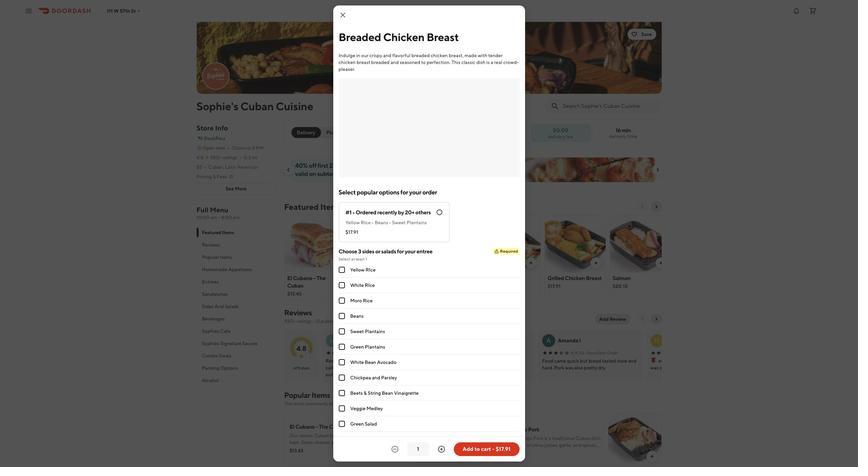 Task type: vqa. For each thing, say whether or not it's contained in the screenshot.
availability: in Bagel with Cream Cheese Toasted Bagel with Cream Cheese on the Side. Bagel choice upon availability: Plain, Sesame, Poppy, Everything
no



Task type: locate. For each thing, give the bounding box(es) containing it.
& inside pricing & fees button
[[213, 174, 216, 180]]

citrus
[[532, 443, 544, 449]]

bean down 6/4/23
[[365, 360, 376, 366]]

crispy
[[370, 53, 383, 58], [326, 447, 338, 453]]

on down cheese,
[[319, 447, 325, 453]]

items
[[348, 402, 359, 407]]

930+ up cuban,
[[210, 155, 222, 160]]

crowd-
[[504, 60, 519, 65]]

order for a
[[608, 351, 619, 356]]

0 vertical spatial 100% (11)
[[377, 291, 397, 297]]

1 vertical spatial &
[[364, 391, 367, 396]]

1 vertical spatial reviews
[[284, 309, 312, 318]]

ratings
[[223, 155, 238, 160], [297, 319, 312, 324]]

breaded inside the breaded chicken breast dialog
[[339, 31, 382, 44]]

min
[[622, 127, 632, 134]]

(11) down blend
[[518, 451, 525, 457]]

rice up 'rice'
[[365, 283, 375, 288]]

roasted up mustard,
[[361, 433, 377, 439]]

the inside el cubano - the cuban our classic cuban features slow-roasted mojo pork, ham, swiss cheese, pickles, mayo, mustard, and mojo sauce served on crispy cuban bread.
[[319, 424, 328, 431]]

sophie's cuban cuisine image
[[197, 22, 662, 94], [203, 63, 229, 89]]

tender down 'juices,' at the bottom right of the page
[[539, 450, 554, 455]]

& right beets
[[364, 391, 367, 396]]

$13.43 up reviews link
[[288, 291, 302, 297]]

add item to cart image
[[333, 261, 339, 266], [594, 261, 599, 266], [458, 454, 464, 460]]

0 horizontal spatial roasted
[[361, 433, 377, 439]]

1 horizontal spatial doordash
[[482, 351, 501, 356]]

1 vertical spatial breaded
[[483, 275, 504, 282]]

0 vertical spatial crispy
[[370, 53, 383, 58]]

order
[[391, 351, 402, 356], [501, 351, 513, 356], [608, 351, 619, 356]]

0 vertical spatial is
[[487, 60, 490, 65]]

cuisine
[[276, 100, 314, 113]]

order for v
[[391, 351, 402, 356]]

flavorful
[[393, 53, 411, 58], [482, 457, 500, 462]]

and left parsley
[[372, 375, 381, 381]]

0 horizontal spatial breaded
[[372, 60, 390, 65]]

chicken inside button
[[434, 275, 454, 282]]

0 vertical spatial &
[[213, 174, 216, 180]]

salads
[[382, 249, 396, 255]]

• doordash order right 8/9/23
[[585, 351, 619, 356]]

cubano inside el cubano - the cuban our classic cuban features slow-roasted mojo pork, ham, swiss cheese, pickles, mayo, mustard, and mojo sauce served on crispy cuban bread.
[[296, 424, 315, 431]]

entree
[[417, 249, 433, 255]]

classic down the made
[[462, 60, 476, 65]]

chicken inside grilled chicken breast $17.91
[[566, 275, 586, 282]]

2 vertical spatial the
[[319, 424, 328, 431]]

for left any
[[547, 457, 553, 462]]

off right $10
[[379, 162, 386, 169]]

0.3
[[244, 155, 251, 160]]

1 select from the top
[[339, 189, 356, 196]]

1 vertical spatial 930+
[[284, 319, 296, 324]]

am
[[211, 215, 217, 220]]

menu
[[210, 206, 229, 214]]

1 vertical spatial el cubano - the cuban image
[[417, 413, 471, 467]]

reviews inside button
[[202, 242, 220, 248]]

on inside el cubano - the cuban our classic cuban features slow-roasted mojo pork, ham, swiss cheese, pickles, mayo, mustard, and mojo sauce served on crispy cuban bread.
[[319, 447, 325, 453]]

2 vertical spatial plantains
[[365, 345, 386, 350]]

sophies
[[202, 329, 219, 334], [202, 341, 219, 347]]

add item to cart image for breaded chicken breast
[[529, 261, 534, 266]]

0 vertical spatial breaded
[[412, 53, 430, 58]]

with right $10
[[387, 162, 399, 169]]

popular inside popular items the most commonly ordered items and dishes from this store
[[284, 391, 310, 400]]

breaded up seasoned
[[412, 53, 430, 58]]

chicken down 'indulge'
[[339, 60, 356, 65]]

ratings up latin
[[223, 155, 238, 160]]

(11)
[[390, 291, 397, 297], [518, 451, 525, 457]]

parsley
[[382, 375, 397, 381]]

3 doordash from the left
[[588, 351, 607, 356]]

ordered
[[356, 210, 377, 216]]

tender up real
[[489, 53, 503, 58]]

1 vertical spatial with
[[387, 162, 399, 169]]

• doordash order for c
[[479, 351, 513, 356]]

1 horizontal spatial tender
[[539, 450, 554, 455]]

sophie's spicy chicken sandwich button
[[434, 365, 504, 372]]

1 vertical spatial bean
[[382, 391, 394, 396]]

0 vertical spatial white
[[351, 283, 364, 288]]

1 vertical spatial perfection.
[[555, 450, 579, 455]]

to inside add to cart - $17.91 button
[[475, 446, 480, 453]]

reviews
[[336, 319, 352, 324]]

indulge in our crispy and flavorful breaded chicken breast, made with tender chicken breast breaded and seasoned to perfection. this classic dish is a real crowd- pleaser.
[[339, 53, 519, 72]]

• doordash order for a
[[585, 351, 619, 356]]

is
[[487, 60, 490, 65], [545, 436, 548, 442]]

0 horizontal spatial is
[[487, 60, 490, 65]]

0 items, open order cart image
[[810, 7, 818, 15]]

popular
[[202, 255, 219, 260], [284, 391, 310, 400]]

0 vertical spatial reviews
[[202, 242, 220, 248]]

mojo for slow roasted mojo pork
[[386, 275, 399, 282]]

others
[[416, 210, 431, 216]]

1 horizontal spatial beans
[[375, 220, 389, 226]]

packing options
[[202, 366, 238, 371]]

chicken down 10/4/23
[[465, 366, 483, 371]]

close breaded chicken breast image
[[339, 11, 347, 19]]

1 vertical spatial 100% (11)
[[505, 451, 525, 457]]

breast for breaded chicken breast $17.91
[[483, 283, 499, 289]]

plantains up green plantains
[[365, 329, 385, 335]]

sophies down beverages
[[202, 329, 219, 334]]

plantains down others
[[407, 220, 427, 226]]

0 vertical spatial cubano
[[293, 275, 313, 282]]

order methods option group
[[292, 127, 348, 138]]

your left order
[[410, 189, 422, 196]]

of
[[294, 366, 297, 371], [527, 443, 531, 449]]

100% (11) down slow roasted mojo pork
[[377, 291, 397, 297]]

our up ham, at the left bottom
[[290, 433, 299, 439]]

add item to cart image up grilled chicken breast $17.91
[[594, 261, 599, 266]]

order for c
[[501, 351, 513, 356]]

grilled
[[548, 275, 565, 282]]

items inside button
[[220, 255, 232, 260]]

2 order from the left
[[501, 351, 513, 356]]

white for white rice
[[351, 283, 364, 288]]

crispy inside el cubano - the cuban our classic cuban features slow-roasted mojo pork, ham, swiss cheese, pickles, mayo, mustard, and mojo sauce served on crispy cuban bread.
[[326, 447, 338, 453]]

beverages
[[202, 316, 225, 322]]

111 w 57th st
[[107, 8, 136, 14]]

0 horizontal spatial classic
[[299, 433, 314, 439]]

open menu image
[[25, 7, 33, 15]]

1 vertical spatial 100%
[[505, 451, 517, 457]]

0 horizontal spatial slow-
[[349, 433, 361, 439]]

h right charlie
[[468, 338, 473, 344]]

slow inside slow roasted mojo pork
[[353, 275, 364, 282]]

mustard,
[[363, 440, 382, 446]]

Yellow RIce checkbox
[[339, 267, 345, 273]]

in inside "slow roasted mojo pork our slow roasted mojo pork is a traditional cuban dish, marinated in a blend of citrus juices, garlic, and spices, then slow-roasted to juicy, tender perfection. it's a flavorful and satisfying option for any meal."
[[505, 443, 509, 449]]

roasted for slow roasted mojo pork
[[365, 275, 385, 282]]

add item to cart image left least
[[333, 261, 339, 266]]

0 horizontal spatial breaded
[[339, 31, 382, 44]]

our up marinated
[[482, 436, 490, 442]]

add inside the breaded chicken breast dialog
[[463, 446, 474, 453]]

perfection. left this
[[427, 60, 451, 65]]

0 vertical spatial chicken
[[431, 53, 448, 58]]

0 horizontal spatial crispy
[[326, 447, 338, 453]]

breaded chicken breast dialog
[[333, 5, 525, 468]]

to up the satisfying at the bottom
[[522, 450, 526, 455]]

chicken up seasoned
[[384, 31, 425, 44]]

1 green from the top
[[351, 345, 364, 350]]

mojo
[[378, 433, 389, 439], [392, 440, 403, 446]]

0 horizontal spatial 100%
[[377, 291, 389, 297]]

- inside the full menu 10:00 am - 8:00 pm
[[218, 215, 220, 220]]

breast
[[357, 60, 371, 65]]

popular inside button
[[202, 255, 219, 260]]

green for green plantains
[[351, 345, 364, 350]]

1 horizontal spatial delivery
[[610, 134, 627, 139]]

100% down blend
[[505, 451, 517, 457]]

White RIce checkbox
[[339, 283, 345, 289]]

items inside heading
[[321, 202, 342, 212]]

2 vertical spatial #1
[[479, 414, 484, 419]]

$15
[[344, 170, 353, 178]]

plantains up 6/4/23
[[365, 345, 386, 350]]

0 vertical spatial breast
[[427, 31, 459, 44]]

100%
[[377, 291, 389, 297], [505, 451, 517, 457]]

to right up
[[361, 162, 366, 169]]

the for el cubano - the cuban our classic cuban features slow-roasted mojo pork, ham, swiss cheese, pickles, mayo, mustard, and mojo sauce served on crispy cuban bread.
[[319, 424, 328, 431]]

0 horizontal spatial 4.8
[[197, 155, 204, 160]]

mojo inside slow roasted mojo pork
[[386, 275, 399, 282]]

0 vertical spatial on
[[309, 170, 316, 178]]

chicken for grilled chicken breast $17.91
[[566, 275, 586, 282]]

mayo,
[[349, 440, 362, 446]]

1 white from the top
[[351, 283, 364, 288]]

2 select from the top
[[339, 257, 351, 262]]

roasted for slow roasted mojo pork our slow roasted mojo pork is a traditional cuban dish, marinated in a blend of citrus juices, garlic, and spices, then slow-roasted to juicy, tender perfection. it's a flavorful and satisfying option for any meal.
[[494, 427, 514, 433]]

reviews up popular items
[[202, 242, 220, 248]]

orders
[[334, 162, 351, 169]]

slow for slow roasted mojo pork our slow roasted mojo pork is a traditional cuban dish, marinated in a blend of citrus juices, garlic, and spices, then slow-roasted to juicy, tender perfection. it's a flavorful and satisfying option for any meal.
[[482, 427, 493, 433]]

breast inside "breaded chicken breast $17.91"
[[483, 283, 499, 289]]

1 vertical spatial slow-
[[493, 450, 505, 455]]

indulge
[[339, 53, 356, 58]]

& inside choose 3 sides or salads for your entree group
[[364, 391, 367, 396]]

slow- inside "slow roasted mojo pork our slow roasted mojo pork is a traditional cuban dish, marinated in a blend of citrus juices, garlic, and spices, then slow-roasted to juicy, tender perfection. it's a flavorful and satisfying option for any meal."
[[493, 450, 505, 455]]

breaded inside "breaded chicken breast $17.91"
[[483, 275, 504, 282]]

delivery inside 16 min delivery time
[[610, 134, 627, 139]]

sandwich
[[484, 366, 504, 371]]

2 • doordash order from the left
[[479, 351, 513, 356]]

-
[[218, 215, 220, 220], [314, 275, 316, 282], [316, 424, 318, 431], [493, 446, 495, 453]]

1 horizontal spatial #1 most liked
[[479, 414, 506, 419]]

next button of carousel image
[[655, 167, 661, 173]]

of up juicy,
[[527, 443, 531, 449]]

sophie's inside button
[[434, 366, 452, 371]]

most down ordered
[[358, 216, 368, 222]]

yellow for yellow rice • beans • sweet plantains
[[346, 220, 360, 226]]

0 horizontal spatial • doordash order
[[369, 351, 402, 356]]

Delivery radio
[[292, 127, 321, 138]]

Green Plantains checkbox
[[339, 344, 345, 350]]

mojo down pork,
[[392, 440, 403, 446]]

beans down recently
[[375, 220, 389, 226]]

for inside choose 3 sides or salads for your entree select at least 1
[[397, 249, 404, 255]]

sophies up combo
[[202, 341, 219, 347]]

mojo
[[386, 275, 399, 282], [515, 427, 528, 433], [522, 436, 533, 442]]

yellow down least
[[351, 267, 365, 273]]

increase quantity by 1 image
[[438, 446, 446, 454]]

first
[[318, 162, 329, 169]]

0 vertical spatial the
[[317, 275, 326, 282]]

1 horizontal spatial bean
[[382, 391, 394, 396]]

on right valid
[[309, 170, 316, 178]]

swiss
[[302, 440, 313, 446]]

mojo left pork,
[[378, 433, 389, 439]]

h down next icon
[[655, 337, 660, 345]]

0 horizontal spatial el cubano - the cuban image
[[285, 215, 345, 273]]

1 horizontal spatial breaded
[[483, 275, 504, 282]]

100% (11)
[[377, 291, 397, 297], [505, 451, 525, 457]]

2 sophies from the top
[[202, 341, 219, 347]]

baked chicken image
[[415, 215, 476, 273]]

#1 for yellow rice • beans • sweet plantains
[[346, 210, 352, 216]]

930+ down reviews link
[[284, 319, 296, 324]]

to inside "slow roasted mojo pork our slow roasted mojo pork is a traditional cuban dish, marinated in a blend of citrus juices, garlic, and spices, then slow-roasted to juicy, tender perfection. it's a flavorful and satisfying option for any meal."
[[522, 450, 526, 455]]

sweet inside choose 3 sides or salads for your entree group
[[351, 329, 364, 335]]

1 vertical spatial sophies
[[202, 341, 219, 347]]

0 horizontal spatial #1 most liked
[[352, 216, 380, 222]]

at left 8
[[247, 145, 251, 151]]

- inside el cubano - the cuban $13.43
[[314, 275, 316, 282]]

white for white bean avocado
[[351, 360, 364, 366]]

Current quantity is 1 number field
[[412, 446, 425, 454]]

green
[[351, 345, 364, 350], [351, 422, 364, 427]]

roasted down blend
[[505, 450, 521, 455]]

0 horizontal spatial featured items
[[202, 230, 234, 236]]

previous button of carousel image
[[640, 204, 646, 210]]

0 horizontal spatial add item to cart image
[[529, 261, 534, 266]]

green up 6/4/23
[[351, 345, 364, 350]]

add item to cart image left then
[[458, 454, 464, 460]]

- inside el cubano - the cuban our classic cuban features slow-roasted mojo pork, ham, swiss cheese, pickles, mayo, mustard, and mojo sauce served on crispy cuban bread.
[[316, 424, 318, 431]]

liked down ordered
[[369, 216, 380, 222]]

0 vertical spatial 100%
[[377, 291, 389, 297]]

doordash for a
[[588, 351, 607, 356]]

0 horizontal spatial sophie's
[[197, 100, 239, 113]]

0 horizontal spatial popular
[[202, 255, 219, 260]]

#1 for slow roasted mojo pork
[[479, 414, 484, 419]]

select inside choose 3 sides or salads for your entree select at least 1
[[339, 257, 351, 262]]

deals
[[219, 354, 232, 359]]

2 vertical spatial breast
[[483, 283, 499, 289]]

el
[[288, 275, 292, 282], [290, 424, 295, 431]]

1 vertical spatial slow
[[482, 427, 493, 433]]

add for add to cart - $17.91
[[463, 446, 474, 453]]

homemade
[[202, 267, 228, 273]]

0 horizontal spatial add item to cart image
[[333, 261, 339, 266]]

popular for popular items the most commonly ordered items and dishes from this store
[[284, 391, 310, 400]]

1 vertical spatial white
[[351, 360, 364, 366]]

tender inside indulge in our crispy and flavorful breaded chicken breast, made with tender chicken breast breaded and seasoned to perfection. this classic dish is a real crowd- pleaser.
[[489, 53, 503, 58]]

beans
[[375, 220, 389, 226], [351, 314, 364, 319]]

sophies inside sophies signature sauces button
[[202, 341, 219, 347]]

roasted up blend
[[503, 436, 521, 442]]

yellow for yellow rice
[[351, 267, 365, 273]]

a left real
[[491, 60, 494, 65]]

0 vertical spatial most
[[358, 216, 368, 222]]

1 vertical spatial green
[[351, 422, 364, 427]]

breaded for breaded chicken breast
[[339, 31, 382, 44]]

0 vertical spatial yellow
[[346, 220, 360, 226]]

the for el cubano - the cuban $13.43
[[317, 275, 326, 282]]

and
[[384, 53, 392, 58], [391, 60, 399, 65], [372, 375, 381, 381], [360, 402, 369, 407], [383, 440, 392, 446], [574, 443, 582, 449], [501, 457, 509, 462]]

1 vertical spatial featured
[[202, 230, 222, 236]]

• doordash order for v
[[369, 351, 402, 356]]

bean up from
[[382, 391, 394, 396]]

yellow inside choose 3 sides or salads for your entree group
[[351, 267, 365, 273]]

roasted
[[361, 433, 377, 439], [505, 450, 521, 455]]

1 vertical spatial your
[[405, 249, 416, 255]]

breaded down required
[[483, 275, 504, 282]]

items inside popular items the most commonly ordered items and dishes from this store
[[312, 391, 330, 400]]

select down choose
[[339, 257, 351, 262]]

breast inside dialog
[[427, 31, 459, 44]]

1 vertical spatial yellow
[[351, 267, 365, 273]]

chicken inside "breaded chicken breast $17.91"
[[505, 275, 525, 282]]

0 vertical spatial bean
[[365, 360, 376, 366]]

ratings inside reviews 930+ ratings • 12 public reviews
[[297, 319, 312, 324]]

sophies inside sophies cafe button
[[202, 329, 219, 334]]

to inside indulge in our crispy and flavorful breaded chicken breast, made with tender chicken breast breaded and seasoned to perfection. this classic dish is a real crowd- pleaser.
[[422, 60, 426, 65]]

slow roasted mojo pork image
[[350, 215, 411, 273], [609, 413, 662, 467]]

0 vertical spatial sophie's
[[197, 100, 239, 113]]

reviews for reviews
[[202, 242, 220, 248]]

2 delivery from the left
[[548, 134, 566, 139]]

2 doordash from the left
[[482, 351, 501, 356]]

1 horizontal spatial breast
[[483, 283, 499, 289]]

featured items
[[284, 202, 342, 212], [202, 230, 234, 236]]

salmon image
[[611, 215, 671, 273]]

1 horizontal spatial order
[[501, 351, 513, 356]]

chicken inside dialog
[[384, 31, 425, 44]]

chicken right the baked
[[434, 275, 454, 282]]

1 horizontal spatial in
[[505, 443, 509, 449]]

el inside el cubano - the cuban our classic cuban features slow-roasted mojo pork, ham, swiss cheese, pickles, mayo, mustard, and mojo sauce served on crispy cuban bread.
[[290, 424, 295, 431]]

el cubano - the cuban our classic cuban features slow-roasted mojo pork, ham, swiss cheese, pickles, mayo, mustard, and mojo sauce served on crispy cuban bread.
[[290, 424, 403, 453]]

breaded
[[412, 53, 430, 58], [372, 60, 390, 65]]

1 horizontal spatial our
[[482, 436, 490, 442]]

add item to cart image
[[529, 261, 534, 266], [659, 261, 664, 266], [650, 454, 655, 460]]

sophie's
[[197, 100, 239, 113], [434, 366, 452, 371]]

roasted inside slow roasted mojo pork
[[365, 275, 385, 282]]

& for beets
[[364, 391, 367, 396]]

el inside el cubano - the cuban $13.43
[[288, 275, 292, 282]]

2 green from the top
[[351, 422, 364, 427]]

1 vertical spatial roasted
[[505, 450, 521, 455]]

Veggie Medley checkbox
[[339, 406, 345, 412]]

#1 inside the breaded chicken breast dialog
[[346, 210, 352, 216]]

8
[[252, 145, 255, 151]]

& left fees
[[213, 174, 216, 180]]

0 vertical spatial of
[[294, 366, 297, 371]]

pork
[[353, 283, 364, 289], [529, 427, 540, 433], [534, 436, 544, 442]]

sophies for sophies cafe
[[202, 329, 219, 334]]

beans right beans option
[[351, 314, 364, 319]]

at left least
[[352, 257, 355, 262]]

1 sophies from the top
[[202, 329, 219, 334]]

pork inside slow roasted mojo pork
[[353, 283, 364, 289]]

0 vertical spatial green
[[351, 345, 364, 350]]

breaded chicken breast image
[[480, 215, 541, 273]]

cubano inside el cubano - the cuban $13.43
[[293, 275, 313, 282]]

pleaser.
[[339, 67, 356, 72]]

0 horizontal spatial of
[[294, 366, 297, 371]]

• down green plantains
[[369, 351, 371, 356]]

delivery down $0.00
[[548, 134, 566, 139]]

the inside el cubano - the cuban $13.43
[[317, 275, 326, 282]]

plantains
[[407, 220, 427, 226], [365, 329, 385, 335], [365, 345, 386, 350]]

a inside indulge in our crispy and flavorful breaded chicken breast, made with tender chicken breast breaded and seasoned to perfection. this classic dish is a real crowd- pleaser.
[[491, 60, 494, 65]]

930+ ratings •
[[210, 155, 242, 160]]

1 • doordash order from the left
[[369, 351, 402, 356]]

930+ inside reviews 930+ ratings • 12 public reviews
[[284, 319, 296, 324]]

doordash for v
[[371, 351, 390, 356]]

$13.43 down ham, at the left bottom
[[290, 449, 304, 454]]

select down $15
[[339, 189, 356, 196]]

1 vertical spatial (11)
[[518, 451, 525, 457]]

0 vertical spatial el
[[288, 275, 292, 282]]

flavorful down then
[[482, 457, 500, 462]]

chicken
[[431, 53, 448, 58], [339, 60, 356, 65]]

reviews button
[[197, 239, 276, 251]]

dish
[[477, 60, 486, 65]]

moro rice
[[351, 298, 373, 304]]

#1 most liked down ordered
[[352, 216, 380, 222]]

sides and salads button
[[197, 301, 276, 313]]

roasted inside "slow roasted mojo pork our slow roasted mojo pork is a traditional cuban dish, marinated in a blend of citrus juices, garlic, and spices, then slow-roasted to juicy, tender perfection. it's a flavorful and satisfying option for any meal."
[[505, 450, 521, 455]]

#1 down ordered
[[352, 216, 357, 222]]

sophie's up info
[[197, 100, 239, 113]]

&
[[213, 174, 216, 180], [364, 391, 367, 396]]

$17.91 inside grilled chicken breast $17.91
[[548, 284, 561, 289]]

4.8 up $$
[[197, 155, 204, 160]]

delivery inside $0.00 delivery fee
[[548, 134, 566, 139]]

1 vertical spatial cubano
[[296, 424, 315, 431]]

0 vertical spatial sweet
[[392, 220, 406, 226]]

el cubano - the cuban image
[[285, 215, 345, 273], [417, 413, 471, 467]]

0 horizontal spatial our
[[290, 433, 299, 439]]

reviews 930+ ratings • 12 public reviews
[[284, 309, 352, 324]]

Green Salad checkbox
[[339, 421, 345, 428]]

with inside indulge in our crispy and flavorful breaded chicken breast, made with tender chicken breast breaded and seasoned to perfection. this classic dish is a real crowd- pleaser.
[[478, 53, 488, 58]]

1 vertical spatial pork
[[529, 427, 540, 433]]

items up commonly on the bottom left
[[312, 391, 330, 400]]

white bean avocado
[[351, 360, 397, 366]]

White Bean Avocado checkbox
[[339, 360, 345, 366]]

0 vertical spatial slow-
[[349, 433, 361, 439]]

chicken right the grilled
[[566, 275, 586, 282]]

0 vertical spatial breaded
[[339, 31, 382, 44]]

in left our
[[357, 53, 361, 58]]

plantains for green plantains
[[365, 345, 386, 350]]

beverages button
[[197, 313, 276, 325]]

slow- down marinated
[[493, 450, 505, 455]]

our inside "slow roasted mojo pork our slow roasted mojo pork is a traditional cuban dish, marinated in a blend of citrus juices, garlic, and spices, then slow-roasted to juicy, tender perfection. it's a flavorful and satisfying option for any meal."
[[482, 436, 490, 442]]

classic inside el cubano - the cuban our classic cuban features slow-roasted mojo pork, ham, swiss cheese, pickles, mayo, mustard, and mojo sauce served on crispy cuban bread.
[[299, 433, 314, 439]]

with up 'dish' on the top
[[478, 53, 488, 58]]

breaded for breaded chicken breast $17.91
[[483, 275, 504, 282]]

next button of carousel image
[[654, 204, 660, 210]]

in
[[357, 53, 361, 58], [505, 443, 509, 449]]

perfection. down the garlic,
[[555, 450, 579, 455]]

1 vertical spatial the
[[284, 402, 293, 407]]

0 vertical spatial pork
[[353, 283, 364, 289]]

sophie's left "spicy"
[[434, 366, 452, 371]]

0 horizontal spatial with
[[387, 162, 399, 169]]

for right salads
[[397, 249, 404, 255]]

choose 3 sides or salads for your entree group
[[339, 248, 520, 432]]

Pickup radio
[[317, 127, 348, 138]]

alcohol
[[202, 378, 219, 384]]

#1 up marinated
[[479, 414, 484, 419]]

off left first on the top
[[309, 162, 317, 169]]

1 doordash from the left
[[371, 351, 390, 356]]

perfection. inside "slow roasted mojo pork our slow roasted mojo pork is a traditional cuban dish, marinated in a blend of citrus juices, garlic, and spices, then slow-roasted to juicy, tender perfection. it's a flavorful and satisfying option for any meal."
[[555, 450, 579, 455]]

& for pricing
[[213, 174, 216, 180]]

for right options
[[401, 189, 409, 196]]

order down add review button
[[608, 351, 619, 356]]

string
[[368, 391, 381, 396]]

at
[[247, 145, 251, 151], [352, 257, 355, 262]]

breast for grilled chicken breast $17.91
[[587, 275, 602, 282]]

up
[[353, 162, 360, 169]]

el cubano - the cuban $13.43
[[288, 275, 326, 297]]

crispy down pickles,
[[326, 447, 338, 453]]

to left cart
[[475, 446, 480, 453]]

pork for slow roasted mojo pork
[[353, 283, 364, 289]]

breast,
[[449, 53, 464, 58]]

2 white from the top
[[351, 360, 364, 366]]

2
[[330, 162, 333, 169]]

items up reviews button
[[222, 230, 234, 236]]

1 vertical spatial popular
[[284, 391, 310, 400]]

1 horizontal spatial ratings
[[297, 319, 312, 324]]

green left salad
[[351, 422, 364, 427]]

reviews inside reviews 930+ ratings • 12 public reviews
[[284, 309, 312, 318]]

breast inside grilled chicken breast $17.91
[[587, 275, 602, 282]]

add to cart - $17.91 button
[[454, 443, 520, 457]]

flavorful inside "slow roasted mojo pork our slow roasted mojo pork is a traditional cuban dish, marinated in a blend of citrus juices, garlic, and spices, then slow-roasted to juicy, tender perfection. it's a flavorful and satisfying option for any meal."
[[482, 457, 500, 462]]

in left blend
[[505, 443, 509, 449]]

sauce
[[290, 447, 303, 453]]

breast for breaded chicken breast
[[427, 31, 459, 44]]

1 off from the left
[[309, 162, 317, 169]]

1 horizontal spatial with
[[478, 53, 488, 58]]

1 horizontal spatial h
[[655, 337, 660, 345]]

sweet down by at top left
[[392, 220, 406, 226]]

• doordash order up "avocado"
[[369, 351, 402, 356]]

1 delivery from the left
[[610, 134, 627, 139]]

i
[[580, 338, 581, 344]]

and left the satisfying at the bottom
[[501, 457, 509, 462]]

1 vertical spatial select
[[339, 257, 351, 262]]

3 order from the left
[[608, 351, 619, 356]]

classic
[[462, 60, 476, 65], [299, 433, 314, 439]]

featured down am
[[202, 230, 222, 236]]

#1 • ordered recently by 20+ others
[[346, 210, 431, 216]]

slow- up mayo, at the left bottom of page
[[349, 433, 361, 439]]

h
[[655, 337, 660, 345], [468, 338, 473, 344]]

1 horizontal spatial 930+
[[284, 319, 296, 324]]

rice down ordered
[[361, 220, 371, 226]]

1 horizontal spatial mojo
[[392, 440, 403, 446]]

options
[[221, 366, 238, 371]]

your inside choose 3 sides or salads for your entree select at least 1
[[405, 249, 416, 255]]

1 order from the left
[[391, 351, 402, 356]]

3 • doordash order from the left
[[585, 351, 619, 356]]

0 vertical spatial flavorful
[[393, 53, 411, 58]]

see more
[[226, 186, 247, 192]]

rice for yellow rice • beans • sweet plantains
[[361, 220, 371, 226]]

cubano for el cubano - the cuban our classic cuban features slow-roasted mojo pork, ham, swiss cheese, pickles, mayo, mustard, and mojo sauce served on crispy cuban bread.
[[296, 424, 315, 431]]

#1 left ordered
[[346, 210, 352, 216]]

add review button
[[596, 314, 631, 325]]

0 vertical spatial featured
[[284, 202, 319, 212]]



Task type: describe. For each thing, give the bounding box(es) containing it.
a left blend
[[510, 443, 512, 449]]

popular for popular items
[[202, 255, 219, 260]]

of inside "slow roasted mojo pork our slow roasted mojo pork is a traditional cuban dish, marinated in a blend of citrus juices, garlic, and spices, then slow-roasted to juicy, tender perfection. it's a flavorful and satisfying option for any meal."
[[527, 443, 531, 449]]

appetizers
[[229, 267, 252, 273]]

$17.91 inside "breaded chicken breast $17.91"
[[483, 291, 496, 297]]

flavorful inside indulge in our crispy and flavorful breaded chicken breast, made with tender chicken breast breaded and seasoned to perfection. this classic dish is a real crowd- pleaser.
[[393, 53, 411, 58]]

0 horizontal spatial 930+
[[210, 155, 222, 160]]

8/9/23
[[571, 351, 585, 356]]

sides
[[362, 249, 375, 255]]

and inside choose 3 sides or salads for your entree group
[[372, 375, 381, 381]]

grilled chicken breast image
[[545, 215, 606, 273]]

baked
[[418, 275, 433, 282]]

0 horizontal spatial chicken
[[339, 60, 356, 65]]

0 vertical spatial (11)
[[390, 291, 397, 297]]

0 vertical spatial beans
[[375, 220, 389, 226]]

slow roasted mojo pork our slow roasted mojo pork is a traditional cuban dish, marinated in a blend of citrus juices, garlic, and spices, then slow-roasted to juicy, tender perfection. it's a flavorful and satisfying option for any meal.
[[482, 427, 602, 462]]

cuban inside el cubano - the cuban $13.43
[[288, 283, 304, 289]]

0 horizontal spatial featured
[[202, 230, 222, 236]]

mojo for slow roasted mojo pork our slow roasted mojo pork is a traditional cuban dish, marinated in a blend of citrus juices, garlic, and spices, then slow-roasted to juicy, tender perfection. it's a flavorful and satisfying option for any meal.
[[515, 427, 528, 433]]

combo
[[202, 354, 218, 359]]

sophie's for sophie's spicy chicken sandwich
[[434, 366, 452, 371]]

• right $$
[[204, 165, 206, 170]]

green salad
[[351, 422, 377, 427]]

sweet plantains
[[351, 329, 385, 335]]

57th
[[120, 8, 130, 14]]

sophies cafe
[[202, 329, 231, 334]]

sophies for sophies signature sauces
[[202, 341, 219, 347]]

1 horizontal spatial sweet
[[392, 220, 406, 226]]

reviews link
[[284, 309, 312, 318]]

is inside indulge in our crispy and flavorful breaded chicken breast, made with tender chicken breast breaded and seasoned to perfection. this classic dish is a real crowd- pleaser.
[[487, 60, 490, 65]]

3
[[359, 249, 362, 255]]

2 vertical spatial slow
[[491, 436, 502, 442]]

• right now
[[228, 145, 230, 151]]

of 5 stars
[[294, 366, 310, 371]]

slow for slow roasted mojo pork
[[353, 275, 364, 282]]

decrease quantity by 1 image
[[391, 446, 399, 454]]

beans inside choose 3 sides or salads for your entree group
[[351, 314, 364, 319]]

option
[[531, 457, 546, 462]]

1 vertical spatial liked
[[495, 414, 506, 419]]

alcohol button
[[197, 375, 276, 387]]

for inside "slow roasted mojo pork our slow roasted mojo pork is a traditional cuban dish, marinated in a blend of citrus juices, garlic, and spices, then slow-roasted to juicy, tender perfection. it's a flavorful and satisfying option for any meal."
[[547, 457, 553, 462]]

• up 'rice'
[[367, 291, 369, 297]]

ham,
[[290, 440, 301, 446]]

our
[[362, 53, 369, 58]]

0 vertical spatial featured items
[[284, 202, 342, 212]]

pm
[[256, 145, 264, 151]]

$0.00
[[553, 127, 569, 134]]

pork,
[[390, 433, 401, 439]]

1 horizontal spatial 100%
[[505, 451, 517, 457]]

cubano for el cubano - the cuban $13.43
[[293, 275, 313, 282]]

notification bell image
[[793, 7, 801, 15]]

rice for white rice
[[365, 283, 375, 288]]

1 vertical spatial #1
[[352, 216, 357, 222]]

pricing & fees button
[[197, 174, 234, 180]]

slow roasted mojo pork
[[353, 275, 399, 289]]

0 horizontal spatial ratings
[[223, 155, 238, 160]]

is inside "slow roasted mojo pork our slow roasted mojo pork is a traditional cuban dish, marinated in a blend of citrus juices, garlic, and spices, then slow-roasted to juicy, tender perfection. it's a flavorful and satisfying option for any meal."
[[545, 436, 548, 442]]

sophies signature sauces
[[202, 341, 258, 347]]

seasoned
[[400, 60, 421, 65]]

with inside 40% off first 2 orders up to $10 off with 40welcome, valid on subtotals $15
[[387, 162, 399, 169]]

40welcome,
[[400, 162, 442, 169]]

crispy inside indulge in our crispy and flavorful breaded chicken breast, made with tender chicken breast breaded and seasoned to perfection. this classic dish is a real crowd- pleaser.
[[370, 53, 383, 58]]

juicy,
[[527, 450, 538, 455]]

• down marinated
[[495, 451, 497, 457]]

grilled chicken breast $17.91
[[548, 275, 602, 289]]

rice for yellow rice
[[366, 267, 376, 273]]

least
[[356, 257, 365, 262]]

salads
[[225, 304, 239, 310]]

pork for slow roasted mojo pork our slow roasted mojo pork is a traditional cuban dish, marinated in a blend of citrus juices, garlic, and spices, then slow-roasted to juicy, tender perfection. it's a flavorful and satisfying option for any meal.
[[529, 427, 540, 433]]

doordash for c
[[482, 351, 501, 356]]

1 vertical spatial #1 most liked
[[479, 414, 506, 419]]

add to cart - $17.91
[[463, 446, 511, 453]]

cuban,
[[208, 165, 224, 170]]

reviews for reviews 930+ ratings • 12 public reviews
[[284, 309, 312, 318]]

breaded chicken breast
[[339, 31, 459, 44]]

0 vertical spatial mojo
[[378, 433, 389, 439]]

pickup
[[327, 130, 342, 135]]

fee
[[567, 134, 574, 139]]

0.3 mi
[[244, 155, 257, 160]]

• right 10/4/23
[[479, 351, 481, 356]]

1 horizontal spatial 4.8
[[297, 345, 307, 353]]

0 vertical spatial your
[[410, 189, 422, 196]]

2 vertical spatial mojo
[[522, 436, 533, 442]]

dishes
[[370, 402, 383, 407]]

any
[[554, 457, 561, 462]]

vernon
[[342, 338, 359, 344]]

add item to cart image for salmon
[[659, 261, 664, 266]]

• left ordered
[[353, 210, 355, 216]]

and inside popular items the most commonly ordered items and dishes from this store
[[360, 402, 369, 407]]

1 vertical spatial breaded
[[372, 60, 390, 65]]

the inside popular items the most commonly ordered items and dishes from this store
[[284, 402, 293, 407]]

1 horizontal spatial (11)
[[518, 451, 525, 457]]

to inside 40% off first 2 orders up to $10 off with 40welcome, valid on subtotals $15
[[361, 162, 366, 169]]

0 vertical spatial el cubano - the cuban image
[[285, 215, 345, 273]]

1 horizontal spatial most
[[485, 414, 494, 419]]

chicken for baked chicken
[[434, 275, 454, 282]]

salmon
[[613, 275, 631, 282]]

add for add review
[[600, 317, 609, 322]]

green for green salad
[[351, 422, 364, 427]]

1 horizontal spatial chicken
[[431, 53, 448, 58]]

previous image
[[640, 317, 646, 322]]

marinated
[[482, 443, 504, 449]]

on inside 40% off first 2 orders up to $10 off with 40welcome, valid on subtotals $15
[[309, 170, 316, 178]]

packing
[[202, 366, 220, 371]]

Chickpea and Parsley checkbox
[[339, 375, 345, 381]]

add item to cart image for grilled chicken breast
[[594, 261, 599, 266]]

Sweet Plantains checkbox
[[339, 329, 345, 335]]

next image
[[654, 317, 660, 322]]

$13.43 inside el cubano - the cuban $13.43
[[288, 291, 302, 297]]

0 vertical spatial #1 most liked
[[352, 216, 380, 222]]

el for el cubano - the cuban $13.43
[[288, 275, 292, 282]]

yellow rice • beans • sweet plantains
[[346, 220, 427, 226]]

full
[[197, 206, 209, 214]]

amanda
[[558, 338, 579, 344]]

1 horizontal spatial add item to cart image
[[458, 454, 464, 460]]

and down the breaded chicken breast
[[384, 53, 392, 58]]

• left 0.3
[[240, 155, 242, 160]]

Beans checkbox
[[339, 313, 345, 320]]

slow- inside el cubano - the cuban our classic cuban features slow-roasted mojo pork, ham, swiss cheese, pickles, mayo, mustard, and mojo sauce served on crispy cuban bread.
[[349, 433, 361, 439]]

this
[[452, 60, 461, 65]]

meal.
[[562, 457, 574, 462]]

cuban inside "slow roasted mojo pork our slow roasted mojo pork is a traditional cuban dish, marinated in a blend of citrus juices, garlic, and spices, then slow-roasted to juicy, tender perfection. it's a flavorful and satisfying option for any meal."
[[576, 436, 591, 442]]

rice
[[363, 298, 373, 304]]

info
[[215, 124, 228, 132]]

0 vertical spatial liked
[[369, 216, 380, 222]]

chicken for breaded chicken breast
[[384, 31, 425, 44]]

public
[[321, 319, 335, 324]]

• down ordered
[[372, 220, 374, 226]]

previous button of carousel image
[[286, 167, 291, 173]]

classic inside indulge in our crispy and flavorful breaded chicken breast, made with tender chicken breast breaded and seasoned to perfection. this classic dish is a real crowd- pleaser.
[[462, 60, 476, 65]]

featured items heading
[[284, 202, 342, 213]]

2 vertical spatial roasted
[[503, 436, 521, 442]]

then
[[482, 450, 492, 455]]

0 vertical spatial for
[[401, 189, 409, 196]]

delivery
[[297, 130, 316, 135]]

sophie's cuban cuisine
[[197, 100, 314, 113]]

and
[[215, 304, 224, 310]]

0 vertical spatial plantains
[[407, 220, 427, 226]]

tender inside "slow roasted mojo pork our slow roasted mojo pork is a traditional cuban dish, marinated in a blend of citrus juices, garlic, and spices, then slow-roasted to juicy, tender perfection. it's a flavorful and satisfying option for any meal."
[[539, 450, 554, 455]]

and left seasoned
[[391, 60, 399, 65]]

featured inside heading
[[284, 202, 319, 212]]

a up 'juices,' at the bottom right of the page
[[549, 436, 552, 442]]

Beets & String Bean Vinaigrette checkbox
[[339, 391, 345, 397]]

0 horizontal spatial at
[[247, 145, 251, 151]]

most
[[294, 402, 304, 407]]

40%
[[295, 162, 308, 169]]

select popular options for your order
[[339, 189, 438, 196]]

and inside el cubano - the cuban our classic cuban features slow-roasted mojo pork, ham, swiss cheese, pickles, mayo, mustard, and mojo sauce served on crispy cuban bread.
[[383, 440, 392, 446]]

signature
[[220, 341, 242, 347]]

1 vertical spatial mojo
[[392, 440, 403, 446]]

cart
[[481, 446, 492, 453]]

homemade appetizers
[[202, 267, 252, 273]]

entrees
[[202, 279, 219, 285]]

0 horizontal spatial h
[[468, 338, 473, 344]]

v
[[330, 337, 335, 345]]

salad
[[365, 422, 377, 427]]

see
[[226, 186, 234, 192]]

dish,
[[592, 436, 602, 442]]

veggie
[[351, 406, 366, 412]]

• right 8/9/23
[[585, 351, 587, 356]]

Item Search search field
[[564, 103, 657, 110]]

Moro Rice checkbox
[[339, 298, 345, 304]]

store
[[197, 124, 214, 132]]

a right 'it's'
[[587, 450, 590, 455]]

1 horizontal spatial slow roasted mojo pork image
[[609, 413, 662, 467]]

a
[[547, 337, 551, 345]]

charlie
[[450, 338, 468, 344]]

$17.91 inside button
[[496, 446, 511, 453]]

$20.15
[[613, 284, 628, 289]]

111
[[107, 8, 113, 14]]

in inside indulge in our crispy and flavorful breaded chicken breast, made with tender chicken breast breaded and seasoned to perfection. this classic dish is a real crowd- pleaser.
[[357, 53, 361, 58]]

chicken for breaded chicken breast $17.91
[[505, 275, 525, 282]]

entrees button
[[197, 276, 276, 288]]

plantains for sweet plantains
[[365, 329, 385, 335]]

1 vertical spatial $13.43
[[290, 449, 304, 454]]

add item to cart image for el cubano - the cuban
[[333, 261, 339, 266]]

at inside choose 3 sides or salads for your entree select at least 1
[[352, 257, 355, 262]]

sophies cafe button
[[197, 325, 276, 338]]

review
[[610, 317, 627, 322]]

perfection. inside indulge in our crispy and flavorful breaded chicken breast, made with tender chicken breast breaded and seasoned to perfection. this classic dish is a real crowd- pleaser.
[[427, 60, 451, 65]]

subtotals
[[317, 170, 342, 178]]

our inside el cubano - the cuban our classic cuban features slow-roasted mojo pork, ham, swiss cheese, pickles, mayo, mustard, and mojo sauce served on crispy cuban bread.
[[290, 433, 299, 439]]

1 horizontal spatial add item to cart image
[[650, 454, 655, 460]]

recently
[[378, 210, 397, 216]]

• inside reviews 930+ ratings • 12 public reviews
[[313, 319, 315, 324]]

valid
[[295, 170, 308, 178]]

0 horizontal spatial slow roasted mojo pork image
[[350, 215, 411, 273]]

garlic,
[[560, 443, 573, 449]]

2 off from the left
[[379, 162, 386, 169]]

stars
[[301, 366, 310, 371]]

• down #1 • ordered recently by 20+ others
[[389, 220, 391, 226]]

store info
[[197, 124, 228, 132]]

el for el cubano - the cuban our classic cuban features slow-roasted mojo pork, ham, swiss cheese, pickles, mayo, mustard, and mojo sauce served on crispy cuban bread.
[[290, 424, 295, 431]]

beets
[[351, 391, 363, 396]]

0 vertical spatial 4.8
[[197, 155, 204, 160]]

pricing
[[197, 174, 212, 180]]

1 horizontal spatial 100% (11)
[[505, 451, 525, 457]]

$10
[[367, 162, 378, 169]]

sophie's for sophie's cuban cuisine
[[197, 100, 239, 113]]

and up 'it's'
[[574, 443, 582, 449]]

required
[[501, 249, 519, 254]]

2 vertical spatial pork
[[534, 436, 544, 442]]

amanda i
[[558, 338, 581, 344]]

- inside button
[[493, 446, 495, 453]]

chicken inside button
[[465, 366, 483, 371]]

roasted inside el cubano - the cuban our classic cuban features slow-roasted mojo pork, ham, swiss cheese, pickles, mayo, mustard, and mojo sauce served on crispy cuban bread.
[[361, 433, 377, 439]]



